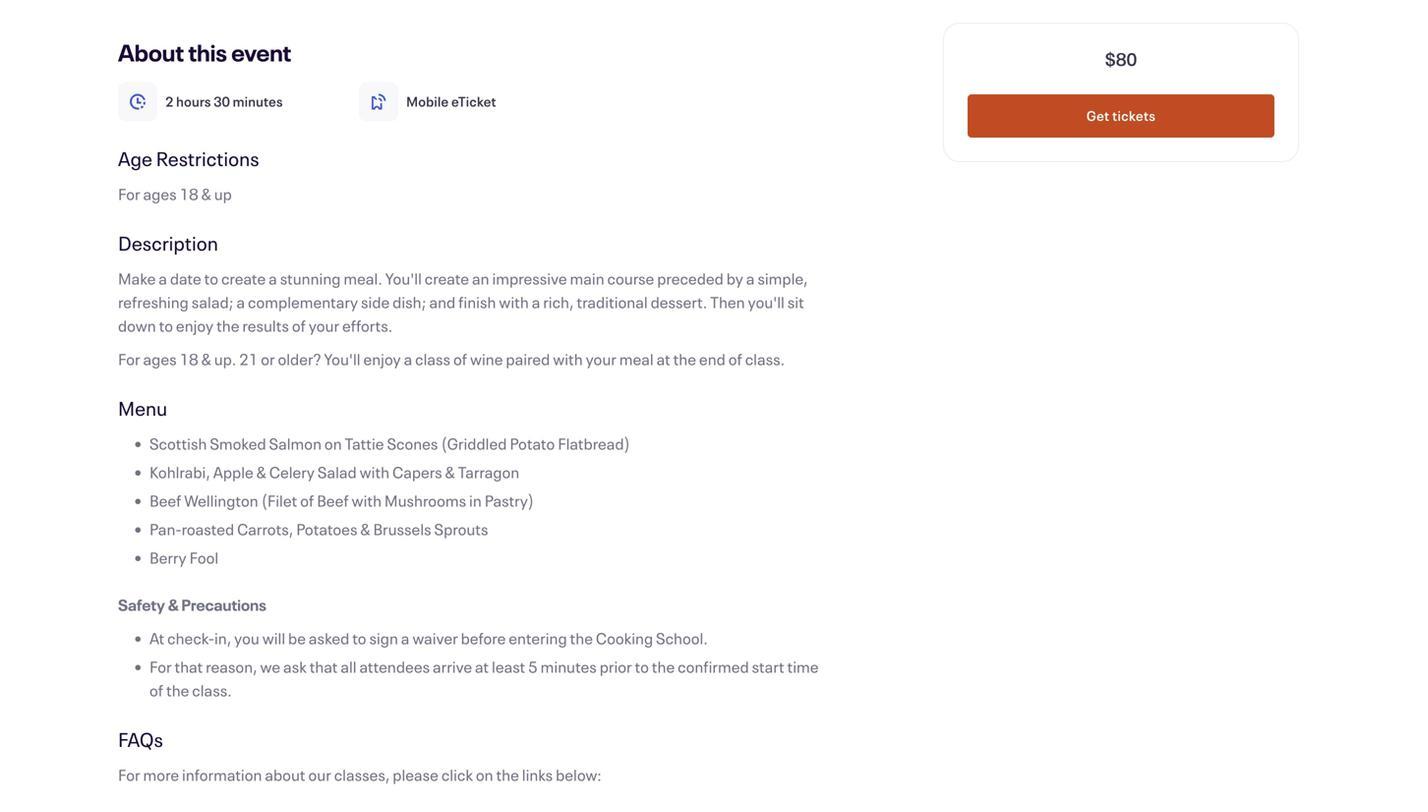 Task type: describe. For each thing, give the bounding box(es) containing it.
for for for ages 18 & up
[[118, 183, 140, 205]]

older?
[[278, 349, 321, 370]]

on inside scottish smoked salmon on tattie scones (griddled potato flatbread) kohlrabi, apple & celery salad with capers & tarragon beef wellington (filet of beef with mushrooms in pastry) pan-roasted carrots, potatoes & brussels sprouts berry fool
[[325, 433, 342, 454]]

you'll for older?
[[324, 349, 361, 370]]

berry
[[150, 547, 187, 569]]

ask
[[283, 657, 307, 678]]

class
[[415, 349, 451, 370]]

roasted
[[182, 519, 234, 540]]

safety
[[118, 595, 165, 616]]

get tickets
[[1087, 107, 1156, 125]]

by
[[727, 268, 744, 289]]

scottish
[[150, 433, 207, 454]]

21
[[239, 349, 258, 370]]

up.
[[214, 349, 236, 370]]

safety & precautions
[[118, 595, 267, 616]]

cooking
[[596, 628, 653, 649]]

click
[[442, 765, 473, 786]]

end
[[699, 349, 726, 370]]

you'll
[[748, 292, 785, 313]]

menu
[[118, 395, 167, 422]]

get tickets button
[[968, 94, 1275, 138]]

for for for ages 18 & up. 21 or older? you'll enjoy a class of wine paired with your meal at the end of class.
[[118, 349, 140, 370]]

or
[[261, 349, 275, 370]]

get
[[1087, 107, 1110, 125]]

a left rich,
[[532, 292, 540, 313]]

be
[[288, 628, 306, 649]]

a left the class
[[404, 349, 412, 370]]

celery
[[269, 462, 315, 483]]

in,
[[214, 628, 231, 649]]

in
[[469, 490, 482, 512]]

1 horizontal spatial at
[[657, 349, 671, 370]]

$80
[[1105, 47, 1138, 71]]

1 beef from the left
[[150, 490, 181, 512]]

salmon
[[269, 433, 322, 454]]

dish;
[[393, 292, 426, 313]]

make a date to create a stunning meal. you'll create an impressive main course preceded by a simple, refreshing salad; a complementary side dish; and finish with a rich, traditional dessert. then you'll sit down to enjoy the results of your efforts.
[[118, 268, 808, 336]]

a inside at check-in, you will be asked to sign a waiver before entering the cooking school. for that reason, we ask that all attendees arrive at least 5 minutes prior to the confirmed start time of the class.
[[401, 628, 410, 649]]

you
[[234, 628, 260, 649]]

class. inside at check-in, you will be asked to sign a waiver before entering the cooking school. for that reason, we ask that all attendees arrive at least 5 minutes prior to the confirmed start time of the class.
[[192, 680, 232, 701]]

a left stunning
[[269, 268, 277, 289]]

date
[[170, 268, 201, 289]]

hours
[[176, 92, 211, 111]]

rich,
[[543, 292, 574, 313]]

check-
[[167, 628, 214, 649]]

pastry)
[[485, 490, 534, 512]]

please
[[393, 765, 439, 786]]

event
[[231, 37, 291, 68]]

sprouts
[[434, 519, 488, 540]]

about this event
[[118, 37, 291, 68]]

at check-in, you will be asked to sign a waiver before entering the cooking school. for that reason, we ask that all attendees arrive at least 5 minutes prior to the confirmed start time of the class.
[[150, 628, 819, 701]]

a left date
[[159, 268, 167, 289]]

ages for for ages 18 & up
[[143, 183, 177, 205]]

course
[[607, 268, 654, 289]]

the left end
[[673, 349, 696, 370]]

mobile
[[406, 92, 449, 111]]

restrictions
[[156, 146, 259, 172]]

about
[[118, 37, 184, 68]]

we
[[260, 657, 280, 678]]

1 vertical spatial enjoy
[[363, 349, 401, 370]]

1 that from the left
[[175, 657, 203, 678]]

below:
[[556, 765, 602, 786]]

with down salad
[[352, 490, 382, 512]]

capers
[[393, 462, 442, 483]]

to up the salad;
[[204, 268, 218, 289]]

0 horizontal spatial minutes
[[233, 92, 283, 111]]

will
[[262, 628, 285, 649]]

(griddled
[[441, 433, 507, 454]]

scones
[[387, 433, 438, 454]]

for for for more information about our classes, please click on the links below:
[[118, 765, 140, 786]]

efforts.
[[342, 315, 393, 336]]

dessert.
[[651, 292, 707, 313]]

least
[[492, 657, 526, 678]]

enjoy inside make a date to create a stunning meal. you'll create an impressive main course preceded by a simple, refreshing salad; a complementary side dish; and finish with a rich, traditional dessert. then you'll sit down to enjoy the results of your efforts.
[[176, 315, 214, 336]]

to down refreshing
[[159, 315, 173, 336]]

5
[[528, 657, 538, 678]]

(filet
[[261, 490, 297, 512]]

the left links
[[496, 765, 519, 786]]

with down tattie
[[360, 462, 390, 483]]

entering
[[509, 628, 567, 649]]

meal
[[619, 349, 654, 370]]

to right prior
[[635, 657, 649, 678]]

30
[[214, 92, 230, 111]]

for ages 18 & up
[[118, 183, 232, 205]]

before
[[461, 628, 506, 649]]

precautions
[[182, 595, 267, 616]]

refreshing
[[118, 292, 189, 313]]

waiver
[[413, 628, 458, 649]]

smoked
[[210, 433, 266, 454]]

finish
[[459, 292, 496, 313]]

a right the salad;
[[237, 292, 245, 313]]

all
[[341, 657, 357, 678]]

time
[[788, 657, 819, 678]]

impressive
[[492, 268, 567, 289]]

results
[[242, 315, 289, 336]]

ages for for ages 18 & up. 21 or older? you'll enjoy a class of wine paired with your meal at the end of class.
[[143, 349, 177, 370]]

for ages 18 & up. 21 or older? you'll enjoy a class of wine paired with your meal at the end of class.
[[118, 349, 785, 370]]

faqs
[[118, 727, 163, 753]]

tarragon
[[458, 462, 520, 483]]

simple,
[[758, 268, 808, 289]]

2
[[165, 92, 174, 111]]

this
[[188, 37, 227, 68]]



Task type: locate. For each thing, give the bounding box(es) containing it.
create up the salad;
[[221, 268, 266, 289]]

then
[[710, 292, 745, 313]]

reason,
[[206, 657, 257, 678]]

up
[[214, 183, 232, 205]]

brussels
[[373, 519, 431, 540]]

0 vertical spatial enjoy
[[176, 315, 214, 336]]

a right sign at the bottom of page
[[401, 628, 410, 649]]

scottish smoked salmon on tattie scones (griddled potato flatbread) kohlrabi, apple & celery salad with capers & tarragon beef wellington (filet of beef with mushrooms in pastry) pan-roasted carrots, potatoes & brussels sprouts berry fool
[[150, 433, 633, 569]]

& right "apple"
[[256, 462, 266, 483]]

the left cooking
[[570, 628, 593, 649]]

asked
[[309, 628, 350, 649]]

of down "complementary"
[[292, 315, 306, 336]]

ages down down
[[143, 349, 177, 370]]

down
[[118, 315, 156, 336]]

classes,
[[334, 765, 390, 786]]

pan-
[[150, 519, 182, 540]]

18 for up
[[180, 183, 198, 205]]

with right paired
[[553, 349, 583, 370]]

of right (filet
[[300, 490, 314, 512]]

0 vertical spatial 18
[[180, 183, 198, 205]]

that left all
[[310, 657, 338, 678]]

& left up
[[201, 183, 211, 205]]

at right meal
[[657, 349, 671, 370]]

the down 'check-'
[[166, 680, 189, 701]]

on up salad
[[325, 433, 342, 454]]

mobile eticket
[[406, 92, 496, 111]]

2 ages from the top
[[143, 349, 177, 370]]

salad;
[[192, 292, 234, 313]]

of right end
[[729, 349, 743, 370]]

0 vertical spatial your
[[309, 315, 339, 336]]

0 horizontal spatial at
[[475, 657, 489, 678]]

1 vertical spatial at
[[475, 657, 489, 678]]

attendees
[[360, 657, 430, 678]]

for more information about our classes, please click on the links below:
[[118, 765, 602, 786]]

0 vertical spatial at
[[657, 349, 671, 370]]

2 that from the left
[[310, 657, 338, 678]]

1 horizontal spatial class.
[[745, 349, 785, 370]]

1 horizontal spatial that
[[310, 657, 338, 678]]

1 horizontal spatial you'll
[[385, 268, 422, 289]]

1 ages from the top
[[143, 183, 177, 205]]

arrive
[[433, 657, 472, 678]]

the down school.
[[652, 657, 675, 678]]

1 vertical spatial you'll
[[324, 349, 361, 370]]

for down down
[[118, 349, 140, 370]]

tattie
[[345, 433, 384, 454]]

for
[[118, 183, 140, 205], [118, 349, 140, 370], [150, 657, 172, 678], [118, 765, 140, 786]]

with
[[499, 292, 529, 313], [553, 349, 583, 370], [360, 462, 390, 483], [352, 490, 382, 512]]

0 vertical spatial class.
[[745, 349, 785, 370]]

18 for up.
[[180, 349, 198, 370]]

of inside make a date to create a stunning meal. you'll create an impressive main course preceded by a simple, refreshing salad; a complementary side dish; and finish with a rich, traditional dessert. then you'll sit down to enjoy the results of your efforts.
[[292, 315, 306, 336]]

you'll for meal.
[[385, 268, 422, 289]]

0 vertical spatial minutes
[[233, 92, 283, 111]]

meal.
[[344, 268, 382, 289]]

your inside make a date to create a stunning meal. you'll create an impressive main course preceded by a simple, refreshing salad; a complementary side dish; and finish with a rich, traditional dessert. then you'll sit down to enjoy the results of your efforts.
[[309, 315, 339, 336]]

potato
[[510, 433, 555, 454]]

fool
[[189, 547, 219, 569]]

links
[[522, 765, 553, 786]]

stunning
[[280, 268, 341, 289]]

for left more
[[118, 765, 140, 786]]

sign
[[369, 628, 398, 649]]

complementary
[[248, 292, 358, 313]]

minutes right 5
[[541, 657, 597, 678]]

1 horizontal spatial create
[[425, 268, 469, 289]]

preceded
[[657, 268, 724, 289]]

with down impressive
[[499, 292, 529, 313]]

more
[[143, 765, 179, 786]]

start
[[752, 657, 785, 678]]

class. down reason,
[[192, 680, 232, 701]]

for down at
[[150, 657, 172, 678]]

of up faqs
[[150, 680, 163, 701]]

your
[[309, 315, 339, 336], [586, 349, 617, 370]]

at inside at check-in, you will be asked to sign a waiver before entering the cooking school. for that reason, we ask that all attendees arrive at least 5 minutes prior to the confirmed start time of the class.
[[475, 657, 489, 678]]

flatbread)
[[558, 433, 630, 454]]

&
[[201, 183, 211, 205], [201, 349, 211, 370], [256, 462, 266, 483], [445, 462, 455, 483], [360, 519, 370, 540], [168, 595, 179, 616]]

18 left up
[[180, 183, 198, 205]]

about
[[265, 765, 306, 786]]

the down the salad;
[[216, 315, 240, 336]]

18 left up.
[[180, 349, 198, 370]]

1 vertical spatial on
[[476, 765, 493, 786]]

with inside make a date to create a stunning meal. you'll create an impressive main course preceded by a simple, refreshing salad; a complementary side dish; and finish with a rich, traditional dessert. then you'll sit down to enjoy the results of your efforts.
[[499, 292, 529, 313]]

age
[[118, 146, 152, 172]]

make
[[118, 268, 156, 289]]

confirmed
[[678, 657, 749, 678]]

0 horizontal spatial you'll
[[324, 349, 361, 370]]

your down "complementary"
[[309, 315, 339, 336]]

traditional
[[577, 292, 648, 313]]

for inside at check-in, you will be asked to sign a waiver before entering the cooking school. for that reason, we ask that all attendees arrive at least 5 minutes prior to the confirmed start time of the class.
[[150, 657, 172, 678]]

0 horizontal spatial on
[[325, 433, 342, 454]]

2 hours 30 minutes
[[165, 92, 283, 111]]

the inside make a date to create a stunning meal. you'll create an impressive main course preceded by a simple, refreshing salad; a complementary side dish; and finish with a rich, traditional dessert. then you'll sit down to enjoy the results of your efforts.
[[216, 315, 240, 336]]

at
[[150, 628, 165, 649]]

1 vertical spatial ages
[[143, 349, 177, 370]]

minutes inside at check-in, you will be asked to sign a waiver before entering the cooking school. for that reason, we ask that all attendees arrive at least 5 minutes prior to the confirmed start time of the class.
[[541, 657, 597, 678]]

create up and
[[425, 268, 469, 289]]

to
[[204, 268, 218, 289], [159, 315, 173, 336], [352, 628, 367, 649], [635, 657, 649, 678]]

enjoy down "efforts."
[[363, 349, 401, 370]]

0 horizontal spatial beef
[[150, 490, 181, 512]]

0 horizontal spatial that
[[175, 657, 203, 678]]

carrots,
[[237, 519, 293, 540]]

tickets
[[1113, 107, 1156, 125]]

1 vertical spatial minutes
[[541, 657, 597, 678]]

of inside at check-in, you will be asked to sign a waiver before entering the cooking school. for that reason, we ask that all attendees arrive at least 5 minutes prior to the confirmed start time of the class.
[[150, 680, 163, 701]]

on right click
[[476, 765, 493, 786]]

mushrooms
[[385, 490, 466, 512]]

kohlrabi,
[[150, 462, 210, 483]]

for down age
[[118, 183, 140, 205]]

& left up.
[[201, 349, 211, 370]]

paired
[[506, 349, 550, 370]]

of inside scottish smoked salmon on tattie scones (griddled potato flatbread) kohlrabi, apple & celery salad with capers & tarragon beef wellington (filet of beef with mushrooms in pastry) pan-roasted carrots, potatoes & brussels sprouts berry fool
[[300, 490, 314, 512]]

ages down age
[[143, 183, 177, 205]]

minutes right '30' in the left of the page
[[233, 92, 283, 111]]

& left brussels
[[360, 519, 370, 540]]

enjoy down the salad;
[[176, 315, 214, 336]]

0 vertical spatial ages
[[143, 183, 177, 205]]

that down 'check-'
[[175, 657, 203, 678]]

class. right end
[[745, 349, 785, 370]]

2 beef from the left
[[317, 490, 349, 512]]

0 horizontal spatial your
[[309, 315, 339, 336]]

at
[[657, 349, 671, 370], [475, 657, 489, 678]]

minutes
[[233, 92, 283, 111], [541, 657, 597, 678]]

2 18 from the top
[[180, 349, 198, 370]]

1 horizontal spatial enjoy
[[363, 349, 401, 370]]

0 vertical spatial on
[[325, 433, 342, 454]]

to left sign at the bottom of page
[[352, 628, 367, 649]]

wellington
[[184, 490, 258, 512]]

2 create from the left
[[425, 268, 469, 289]]

side
[[361, 292, 390, 313]]

wine
[[470, 349, 503, 370]]

description
[[118, 230, 218, 256]]

1 vertical spatial class.
[[192, 680, 232, 701]]

beef down salad
[[317, 490, 349, 512]]

1 horizontal spatial minutes
[[541, 657, 597, 678]]

create
[[221, 268, 266, 289], [425, 268, 469, 289]]

a right by
[[746, 268, 755, 289]]

of left wine
[[453, 349, 467, 370]]

and
[[429, 292, 456, 313]]

enjoy
[[176, 315, 214, 336], [363, 349, 401, 370]]

0 horizontal spatial create
[[221, 268, 266, 289]]

your left meal
[[586, 349, 617, 370]]

beef up pan- at the left bottom of page
[[150, 490, 181, 512]]

1 horizontal spatial on
[[476, 765, 493, 786]]

1 horizontal spatial your
[[586, 349, 617, 370]]

1 horizontal spatial beef
[[317, 490, 349, 512]]

1 18 from the top
[[180, 183, 198, 205]]

beef
[[150, 490, 181, 512], [317, 490, 349, 512]]

0 vertical spatial you'll
[[385, 268, 422, 289]]

0 horizontal spatial class.
[[192, 680, 232, 701]]

& right "safety"
[[168, 595, 179, 616]]

age restrictions
[[118, 146, 259, 172]]

you'll
[[385, 268, 422, 289], [324, 349, 361, 370]]

at left least
[[475, 657, 489, 678]]

1 create from the left
[[221, 268, 266, 289]]

1 vertical spatial your
[[586, 349, 617, 370]]

you'll up 'dish;' at left
[[385, 268, 422, 289]]

you'll down "efforts."
[[324, 349, 361, 370]]

& right capers
[[445, 462, 455, 483]]

1 vertical spatial 18
[[180, 349, 198, 370]]

sit
[[788, 292, 804, 313]]

you'll inside make a date to create a stunning meal. you'll create an impressive main course preceded by a simple, refreshing salad; a complementary side dish; and finish with a rich, traditional dessert. then you'll sit down to enjoy the results of your efforts.
[[385, 268, 422, 289]]

0 horizontal spatial enjoy
[[176, 315, 214, 336]]

apple
[[213, 462, 254, 483]]

prior
[[600, 657, 632, 678]]



Task type: vqa. For each thing, say whether or not it's contained in the screenshot.
Send me emails about the best events happening nearby or online.
no



